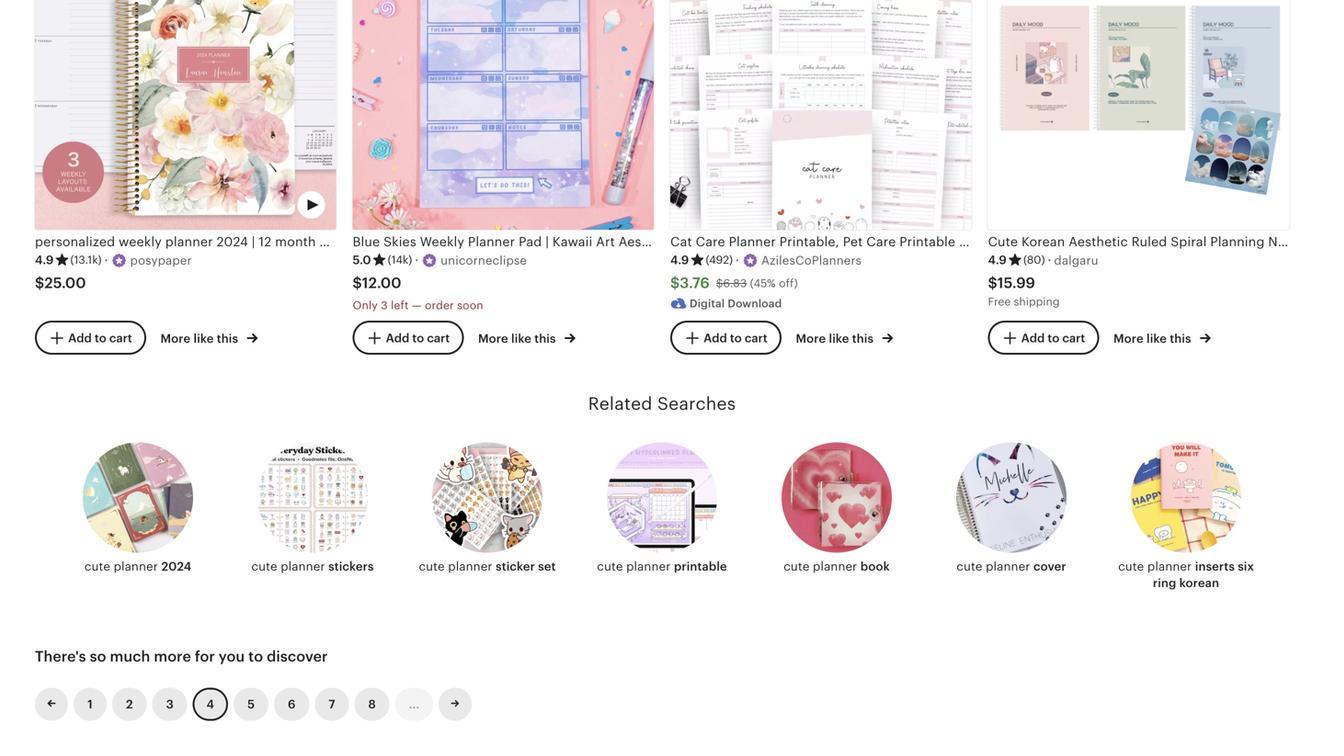 Task type: describe. For each thing, give the bounding box(es) containing it.
3 this from the left
[[853, 332, 874, 346]]

add to cart for 12.00
[[386, 332, 450, 346]]

free
[[989, 296, 1011, 308]]

6 link
[[274, 689, 309, 722]]

cute planner
[[1119, 560, 1196, 574]]

planner for cover
[[986, 560, 1031, 574]]

add to cart button for 15.99
[[989, 321, 1100, 355]]

cover
[[1034, 560, 1067, 574]]

planner
[[468, 234, 515, 249]]

5.0
[[353, 254, 371, 267]]

to down digital download
[[730, 332, 742, 346]]

left
[[391, 299, 409, 312]]

3 4.9 from the left
[[989, 254, 1007, 267]]

cute for cute planner sticker set
[[419, 560, 445, 574]]

3.76
[[680, 275, 710, 292]]

you
[[219, 649, 245, 666]]

sticker
[[496, 560, 535, 574]]

so
[[90, 649, 106, 666]]

planner for stickers
[[281, 560, 325, 574]]

4.9 for 25.00
[[35, 254, 54, 267]]

8
[[368, 698, 376, 712]]

cat care planner printable, pet care printable planner, printable cat journal, cat records organizer, pet care, cat health records tracker image
[[671, 0, 972, 230]]

(492)
[[706, 254, 733, 266]]

add to cart for 15.99
[[1022, 332, 1086, 346]]

add for 25.00
[[68, 332, 92, 346]]

for
[[195, 649, 215, 666]]

cart for 25.00
[[109, 332, 132, 346]]

3 add to cart from the left
[[704, 332, 768, 346]]

8 link
[[355, 689, 390, 722]]

to for 12.00
[[413, 332, 424, 346]]

12.00
[[362, 275, 402, 292]]

add to cart button for 12.00
[[353, 321, 464, 355]]

5 link
[[234, 689, 269, 722]]

1 vertical spatial 3
[[166, 698, 174, 712]]

more like this link for 15.99
[[1114, 329, 1212, 348]]

blue skies weekly planner pad | kawaii art aesthetic stationery
[[353, 234, 747, 249]]

...
[[409, 698, 420, 712]]

like for 12.00
[[512, 332, 532, 346]]

more
[[154, 649, 191, 666]]

more for 12.00
[[478, 332, 509, 346]]

digital
[[690, 298, 725, 310]]

$ for 3.76
[[671, 275, 680, 292]]

7 link
[[315, 689, 349, 722]]

cute planner sticker set
[[419, 560, 556, 574]]

there's so much more for you to discover
[[35, 649, 328, 666]]

skies
[[384, 234, 417, 249]]

(14k)
[[388, 254, 412, 266]]

inserts
[[1196, 560, 1236, 574]]

· for 25.00
[[104, 254, 108, 267]]

3 like from the left
[[829, 332, 850, 346]]

7 planner from the left
[[1148, 560, 1193, 574]]

6
[[288, 698, 296, 712]]

like for 15.99
[[1147, 332, 1168, 346]]

4.9 for 3.76
[[671, 254, 690, 267]]

· for 12.00
[[415, 254, 419, 267]]

stationery
[[682, 234, 747, 249]]

more like this for 12.00
[[478, 332, 559, 346]]

related
[[588, 394, 653, 414]]

$ for 25.00
[[35, 275, 44, 292]]

more like this for 25.00
[[161, 332, 241, 346]]

planner for book
[[813, 560, 858, 574]]

3 add to cart button from the left
[[671, 321, 782, 355]]

more like this link for 12.00
[[478, 329, 576, 348]]

(80)
[[1024, 254, 1046, 266]]

weekly
[[420, 234, 465, 249]]

5
[[248, 698, 255, 712]]

3 link
[[152, 689, 187, 722]]

cart for 12.00
[[427, 332, 450, 346]]

more like this link for 25.00
[[161, 329, 258, 348]]

3 more like this link from the left
[[796, 329, 894, 348]]

25.00
[[44, 275, 86, 292]]

personalized weekly planner 2024 | 12 month calendar | 6x9 weekly planner 2023-2024 | custom agenda | 2024 planner | flirty florals blush image
[[35, 0, 336, 230]]

cute planner printable
[[597, 560, 728, 574]]

1 link
[[74, 689, 107, 722]]

six
[[1239, 560, 1255, 574]]

off)
[[779, 277, 798, 290]]

printable
[[674, 560, 728, 574]]

planner for sticker
[[448, 560, 493, 574]]



Task type: vqa. For each thing, say whether or not it's contained in the screenshot.
the 4
yes



Task type: locate. For each thing, give the bounding box(es) containing it.
(13.1k)
[[70, 254, 102, 266]]

1 cart from the left
[[109, 332, 132, 346]]

add for 15.99
[[1022, 332, 1045, 346]]

to for 15.99
[[1048, 332, 1060, 346]]

add to cart button down 25.00
[[35, 321, 146, 355]]

to right you
[[249, 649, 263, 666]]

4 cart from the left
[[1063, 332, 1086, 346]]

add down digital
[[704, 332, 728, 346]]

stickers
[[329, 560, 374, 574]]

blue
[[353, 234, 380, 249]]

2 add from the left
[[386, 332, 410, 346]]

3 planner from the left
[[448, 560, 493, 574]]

planner left printable
[[627, 560, 671, 574]]

4 link
[[193, 689, 228, 722]]

4 add to cart from the left
[[1022, 332, 1086, 346]]

$ for 15.99
[[989, 275, 998, 292]]

(45%
[[750, 277, 776, 290]]

6 cute from the left
[[957, 560, 983, 574]]

add down 25.00
[[68, 332, 92, 346]]

4 planner from the left
[[627, 560, 671, 574]]

2 add to cart button from the left
[[353, 321, 464, 355]]

2 cute from the left
[[252, 560, 278, 574]]

3 cute from the left
[[419, 560, 445, 574]]

kawaii
[[553, 234, 593, 249]]

$ for 12.00
[[353, 275, 362, 292]]

cute planner stickers
[[252, 560, 374, 574]]

1 this from the left
[[217, 332, 238, 346]]

—
[[412, 299, 422, 312]]

to down shipping
[[1048, 332, 1060, 346]]

cute left stickers
[[252, 560, 278, 574]]

· right (492)
[[736, 254, 740, 267]]

2024
[[161, 560, 192, 574]]

4.9
[[35, 254, 54, 267], [671, 254, 690, 267], [989, 254, 1007, 267]]

more like this for 15.99
[[1114, 332, 1195, 346]]

shipping
[[1014, 296, 1060, 308]]

6 planner from the left
[[986, 560, 1031, 574]]

planner left book
[[813, 560, 858, 574]]

planner left the sticker
[[448, 560, 493, 574]]

cute for cute planner printable
[[597, 560, 623, 574]]

more for 15.99
[[1114, 332, 1144, 346]]

4 this from the left
[[1171, 332, 1192, 346]]

product video element
[[35, 0, 336, 230]]

add to cart button down shipping
[[989, 321, 1100, 355]]

4 more like this from the left
[[1114, 332, 1195, 346]]

cute left cover
[[957, 560, 983, 574]]

0 horizontal spatial 3
[[166, 698, 174, 712]]

blue skies weekly planner pad | kawaii art aesthetic stationery image
[[353, 0, 654, 230]]

5 cute from the left
[[784, 560, 810, 574]]

1 planner from the left
[[114, 560, 158, 574]]

$ 15.99 free shipping
[[989, 275, 1060, 308]]

add to cart down —
[[386, 332, 450, 346]]

3 add from the left
[[704, 332, 728, 346]]

add to cart button for 25.00
[[35, 321, 146, 355]]

0 horizontal spatial 4.9
[[35, 254, 54, 267]]

planner up ring
[[1148, 560, 1193, 574]]

this for 12.00
[[535, 332, 556, 346]]

cute for cute planner cover
[[957, 560, 983, 574]]

7
[[329, 698, 335, 712]]

to
[[95, 332, 106, 346], [413, 332, 424, 346], [730, 332, 742, 346], [1048, 332, 1060, 346], [249, 649, 263, 666]]

1
[[88, 698, 93, 712]]

add to cart button down digital download
[[671, 321, 782, 355]]

4.9 up $ 25.00 on the left
[[35, 254, 54, 267]]

order
[[425, 299, 454, 312]]

add to cart button
[[35, 321, 146, 355], [353, 321, 464, 355], [671, 321, 782, 355], [989, 321, 1100, 355]]

2
[[126, 698, 133, 712]]

4
[[207, 698, 214, 712]]

planner left cover
[[986, 560, 1031, 574]]

1 add from the left
[[68, 332, 92, 346]]

2 this from the left
[[535, 332, 556, 346]]

cute korean aesthetic ruled spiral planning notebook/journal for girls, women, college, school - 100 pages ea. 4 count chill vibes set image
[[989, 0, 1290, 230]]

4 add to cart button from the left
[[989, 321, 1100, 355]]

to down —
[[413, 332, 424, 346]]

add to cart down digital download
[[704, 332, 768, 346]]

2 link
[[112, 689, 147, 722]]

... button
[[395, 689, 433, 722]]

2 cart from the left
[[427, 332, 450, 346]]

more like this
[[161, 332, 241, 346], [478, 332, 559, 346], [796, 332, 877, 346], [1114, 332, 1195, 346]]

· right (80)
[[1048, 254, 1052, 267]]

this for 25.00
[[217, 332, 238, 346]]

cute for cute planner book
[[784, 560, 810, 574]]

this for 15.99
[[1171, 332, 1192, 346]]

download
[[728, 298, 782, 310]]

3 left left
[[381, 299, 388, 312]]

there's
[[35, 649, 86, 666]]

more like this link
[[161, 329, 258, 348], [478, 329, 576, 348], [796, 329, 894, 348], [1114, 329, 1212, 348]]

planner left stickers
[[281, 560, 325, 574]]

·
[[104, 254, 108, 267], [415, 254, 419, 267], [736, 254, 740, 267], [1048, 254, 1052, 267]]

0 vertical spatial 3
[[381, 299, 388, 312]]

2 more like this link from the left
[[478, 329, 576, 348]]

ring
[[1154, 577, 1177, 591]]

$ 25.00
[[35, 275, 86, 292]]

$ inside $ 15.99 free shipping
[[989, 275, 998, 292]]

$ inside $ 12.00 only 3 left — order soon
[[353, 275, 362, 292]]

set
[[538, 560, 556, 574]]

add
[[68, 332, 92, 346], [386, 332, 410, 346], [704, 332, 728, 346], [1022, 332, 1045, 346]]

3 right 2
[[166, 698, 174, 712]]

· right (14k)
[[415, 254, 419, 267]]

like
[[194, 332, 214, 346], [512, 332, 532, 346], [829, 332, 850, 346], [1147, 332, 1168, 346]]

aesthetic
[[619, 234, 678, 249]]

cute for cute planner 2024
[[84, 560, 110, 574]]

cute for cute planner
[[1119, 560, 1145, 574]]

4 more like this link from the left
[[1114, 329, 1212, 348]]

cart
[[109, 332, 132, 346], [427, 332, 450, 346], [745, 332, 768, 346], [1063, 332, 1086, 346]]

digital download
[[690, 298, 782, 310]]

4 · from the left
[[1048, 254, 1052, 267]]

add down shipping
[[1022, 332, 1045, 346]]

related searches
[[588, 394, 736, 414]]

pad
[[519, 234, 542, 249]]

cute for cute planner stickers
[[252, 560, 278, 574]]

cute
[[84, 560, 110, 574], [252, 560, 278, 574], [419, 560, 445, 574], [597, 560, 623, 574], [784, 560, 810, 574], [957, 560, 983, 574], [1119, 560, 1145, 574]]

art
[[596, 234, 615, 249]]

15.99
[[998, 275, 1036, 292]]

more for 25.00
[[161, 332, 191, 346]]

cute left book
[[784, 560, 810, 574]]

4 more from the left
[[1114, 332, 1144, 346]]

2 4.9 from the left
[[671, 254, 690, 267]]

this
[[217, 332, 238, 346], [535, 332, 556, 346], [853, 332, 874, 346], [1171, 332, 1192, 346]]

2 · from the left
[[415, 254, 419, 267]]

4.9 up "15.99"
[[989, 254, 1007, 267]]

3 inside $ 12.00 only 3 left — order soon
[[381, 299, 388, 312]]

$
[[35, 275, 44, 292], [353, 275, 362, 292], [671, 275, 680, 292], [989, 275, 998, 292], [717, 277, 724, 290]]

3
[[381, 299, 388, 312], [166, 698, 174, 712]]

cute left inserts six ring korean
[[1119, 560, 1145, 574]]

discover
[[267, 649, 328, 666]]

4 like from the left
[[1147, 332, 1168, 346]]

add to cart
[[68, 332, 132, 346], [386, 332, 450, 346], [704, 332, 768, 346], [1022, 332, 1086, 346]]

cute right set
[[597, 560, 623, 574]]

· right (13.1k)
[[104, 254, 108, 267]]

2 horizontal spatial 4.9
[[989, 254, 1007, 267]]

1 horizontal spatial 4.9
[[671, 254, 690, 267]]

korean
[[1180, 577, 1220, 591]]

$ 12.00 only 3 left — order soon
[[353, 275, 484, 312]]

2 more like this from the left
[[478, 332, 559, 346]]

add to cart down shipping
[[1022, 332, 1086, 346]]

to for 25.00
[[95, 332, 106, 346]]

add for 12.00
[[386, 332, 410, 346]]

5 planner from the left
[[813, 560, 858, 574]]

1 · from the left
[[104, 254, 108, 267]]

searches
[[658, 394, 736, 414]]

4 add from the left
[[1022, 332, 1045, 346]]

planner for 2024
[[114, 560, 158, 574]]

7 cute from the left
[[1119, 560, 1145, 574]]

like for 25.00
[[194, 332, 214, 346]]

3 more from the left
[[796, 332, 826, 346]]

2 add to cart from the left
[[386, 332, 450, 346]]

· for 15.99
[[1048, 254, 1052, 267]]

to down (13.1k)
[[95, 332, 106, 346]]

|
[[546, 234, 549, 249]]

1 more like this link from the left
[[161, 329, 258, 348]]

2 more from the left
[[478, 332, 509, 346]]

$ 3.76 $ 6.83 (45% off)
[[671, 275, 798, 292]]

add to cart button down left
[[353, 321, 464, 355]]

cute left 2024
[[84, 560, 110, 574]]

1 more from the left
[[161, 332, 191, 346]]

1 more like this from the left
[[161, 332, 241, 346]]

add to cart down 25.00
[[68, 332, 132, 346]]

1 add to cart button from the left
[[35, 321, 146, 355]]

3 more like this from the left
[[796, 332, 877, 346]]

1 horizontal spatial 3
[[381, 299, 388, 312]]

only
[[353, 299, 378, 312]]

4.9 up 3.76
[[671, 254, 690, 267]]

cute right stickers
[[419, 560, 445, 574]]

2 like from the left
[[512, 332, 532, 346]]

much
[[110, 649, 150, 666]]

cute planner cover
[[957, 560, 1067, 574]]

cute planner 2024
[[84, 560, 192, 574]]

3 cart from the left
[[745, 332, 768, 346]]

1 add to cart from the left
[[68, 332, 132, 346]]

add down left
[[386, 332, 410, 346]]

4 cute from the left
[[597, 560, 623, 574]]

2 planner from the left
[[281, 560, 325, 574]]

$ inside "$ 3.76 $ 6.83 (45% off)"
[[717, 277, 724, 290]]

cute planner book
[[784, 560, 890, 574]]

cart for 15.99
[[1063, 332, 1086, 346]]

book
[[861, 560, 890, 574]]

planner for printable
[[627, 560, 671, 574]]

3 · from the left
[[736, 254, 740, 267]]

planner left 2024
[[114, 560, 158, 574]]

1 cute from the left
[[84, 560, 110, 574]]

6.83
[[724, 277, 747, 290]]

more
[[161, 332, 191, 346], [478, 332, 509, 346], [796, 332, 826, 346], [1114, 332, 1144, 346]]

inserts six ring korean
[[1154, 560, 1255, 591]]

soon
[[457, 299, 484, 312]]

1 4.9 from the left
[[35, 254, 54, 267]]

planner
[[114, 560, 158, 574], [281, 560, 325, 574], [448, 560, 493, 574], [627, 560, 671, 574], [813, 560, 858, 574], [986, 560, 1031, 574], [1148, 560, 1193, 574]]

1 like from the left
[[194, 332, 214, 346]]

add to cart for 25.00
[[68, 332, 132, 346]]



